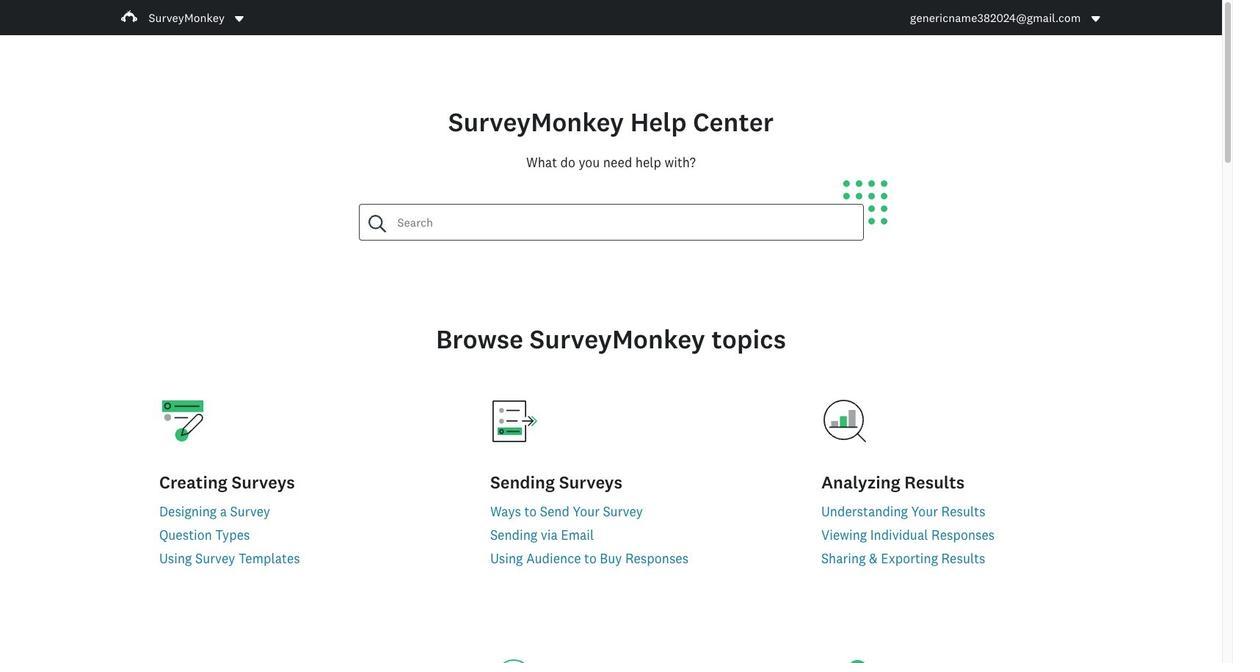 Task type: locate. For each thing, give the bounding box(es) containing it.
search image
[[368, 215, 386, 233]]

Search text field
[[386, 205, 863, 240]]

open image
[[233, 13, 245, 25], [1090, 13, 1102, 25], [235, 16, 244, 22], [1091, 16, 1100, 22]]

search image
[[368, 215, 386, 233]]



Task type: vqa. For each thing, say whether or not it's contained in the screenshot.
Open icon inside the image
no



